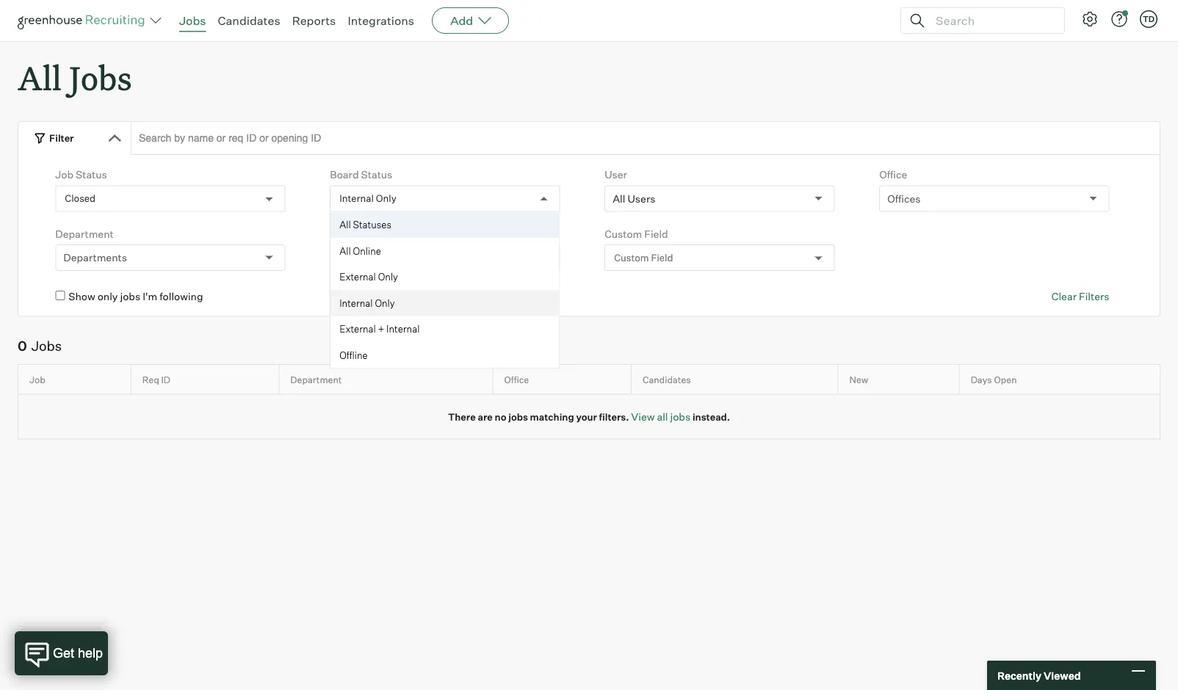 Task type: describe. For each thing, give the bounding box(es) containing it.
view
[[631, 410, 655, 423]]

days open
[[971, 374, 1017, 385]]

external for external + internal
[[339, 323, 376, 335]]

add button
[[432, 7, 509, 34]]

1 vertical spatial internal
[[339, 297, 373, 309]]

role
[[330, 227, 351, 240]]

jobs link
[[179, 13, 206, 28]]

jobs for all jobs
[[69, 56, 132, 99]]

Search text field
[[932, 10, 1051, 31]]

job for job
[[29, 374, 45, 385]]

all for all jobs
[[18, 56, 62, 99]]

jobs for 0 jobs
[[31, 338, 62, 355]]

1 vertical spatial field
[[651, 252, 673, 264]]

no
[[495, 411, 506, 423]]

closed
[[65, 193, 96, 204]]

show for show only jobs i'm following
[[69, 290, 95, 303]]

board status
[[330, 168, 392, 181]]

all users option
[[613, 192, 655, 205]]

your
[[576, 411, 597, 423]]

departments
[[63, 251, 127, 264]]

new
[[849, 374, 868, 385]]

0 jobs
[[18, 338, 62, 355]]

td button
[[1137, 7, 1160, 31]]

clear filters link
[[1052, 290, 1109, 304]]

user
[[605, 168, 627, 181]]

following
[[160, 290, 203, 303]]

matching
[[530, 411, 574, 423]]

1 vertical spatial only
[[378, 271, 398, 283]]

status for board status
[[361, 168, 392, 181]]

0 vertical spatial only
[[376, 193, 396, 204]]

1 vertical spatial department
[[290, 374, 342, 385]]

all users
[[613, 192, 655, 205]]

Search by name or req ID or opening ID text field
[[131, 121, 1160, 155]]

show only jobs i'm following
[[69, 290, 203, 303]]

offices
[[887, 192, 921, 205]]

show only template jobs
[[343, 290, 460, 303]]

clear
[[1052, 290, 1077, 303]]

add
[[450, 13, 473, 28]]

online
[[353, 245, 381, 257]]

only for jobs
[[97, 290, 118, 303]]

users
[[628, 192, 655, 205]]

jobs left i'm
[[120, 290, 140, 303]]

1 vertical spatial custom field
[[614, 252, 673, 264]]

statuses
[[353, 219, 391, 231]]

1 vertical spatial custom
[[614, 252, 649, 264]]

all online
[[339, 245, 381, 257]]

there are no jobs matching your filters. view all jobs instead.
[[448, 410, 730, 423]]

td button
[[1140, 10, 1157, 28]]

id
[[161, 374, 170, 385]]

candidates link
[[218, 13, 280, 28]]

show for show only template jobs
[[343, 290, 370, 303]]

req id
[[142, 374, 170, 385]]

jobs right template
[[440, 290, 460, 303]]

external + internal
[[339, 323, 420, 335]]

2 vertical spatial only
[[375, 297, 395, 309]]

template
[[395, 290, 438, 303]]



Task type: locate. For each thing, give the bounding box(es) containing it.
there
[[448, 411, 476, 423]]

external only
[[339, 271, 398, 283]]

job for job status
[[55, 168, 73, 181]]

2 only from the left
[[372, 290, 392, 303]]

reports
[[292, 13, 336, 28]]

only down the external only
[[372, 290, 392, 303]]

2 show from the left
[[343, 290, 370, 303]]

custom
[[605, 227, 642, 240], [614, 252, 649, 264]]

jobs left "candidates" link
[[179, 13, 206, 28]]

0 vertical spatial internal
[[339, 193, 374, 204]]

external for external only
[[339, 271, 376, 283]]

0 horizontal spatial candidates
[[218, 13, 280, 28]]

1 external from the top
[[339, 271, 376, 283]]

0 horizontal spatial jobs
[[31, 338, 62, 355]]

0 vertical spatial job
[[55, 168, 73, 181]]

0 vertical spatial office
[[879, 168, 907, 181]]

jobs
[[120, 290, 140, 303], [440, 290, 460, 303], [670, 410, 690, 423], [508, 411, 528, 423]]

2 vertical spatial internal
[[386, 323, 420, 335]]

internal down the external only
[[339, 297, 373, 309]]

2 external from the top
[[339, 323, 376, 335]]

recently viewed
[[997, 669, 1081, 682]]

filter
[[49, 132, 74, 144]]

1 horizontal spatial show
[[343, 290, 370, 303]]

0 vertical spatial jobs
[[179, 13, 206, 28]]

view all jobs link
[[631, 410, 690, 423]]

1 status from the left
[[76, 168, 107, 181]]

i'm
[[143, 290, 157, 303]]

custom field down users
[[614, 252, 673, 264]]

0 vertical spatial candidates
[[218, 13, 280, 28]]

2 internal only from the top
[[339, 297, 395, 309]]

0
[[18, 338, 27, 355]]

only up statuses
[[376, 193, 396, 204]]

only up show only template jobs
[[378, 271, 398, 283]]

1 vertical spatial office
[[504, 374, 529, 385]]

custom down all users option
[[605, 227, 642, 240]]

td
[[1143, 14, 1155, 24]]

department down offline
[[290, 374, 342, 385]]

2 horizontal spatial jobs
[[179, 13, 206, 28]]

office up offices
[[879, 168, 907, 181]]

clear filters
[[1052, 290, 1109, 303]]

1 only from the left
[[97, 290, 118, 303]]

jobs inside there are no jobs matching your filters. view all jobs instead.
[[508, 411, 528, 423]]

1 vertical spatial internal only
[[339, 297, 395, 309]]

1 horizontal spatial candidates
[[643, 374, 691, 385]]

jobs right the "0"
[[31, 338, 62, 355]]

field
[[644, 227, 668, 240], [651, 252, 673, 264]]

only
[[376, 193, 396, 204], [378, 271, 398, 283], [375, 297, 395, 309]]

configure image
[[1081, 10, 1099, 28]]

custom field down all users option
[[605, 227, 668, 240]]

0 horizontal spatial only
[[97, 290, 118, 303]]

are
[[478, 411, 493, 423]]

integrations link
[[348, 13, 414, 28]]

1 vertical spatial candidates
[[643, 374, 691, 385]]

1 show from the left
[[69, 290, 95, 303]]

status for job status
[[76, 168, 107, 181]]

job
[[55, 168, 73, 181], [29, 374, 45, 385]]

1 horizontal spatial only
[[372, 290, 392, 303]]

all down role
[[339, 245, 351, 257]]

Show only jobs I'm following checkbox
[[55, 291, 65, 301]]

0 horizontal spatial department
[[55, 227, 114, 240]]

0 vertical spatial internal only
[[339, 193, 396, 204]]

internal only
[[339, 193, 396, 204], [339, 297, 395, 309]]

jobs down 'greenhouse recruiting' image
[[69, 56, 132, 99]]

1 horizontal spatial office
[[879, 168, 907, 181]]

2 status from the left
[[361, 168, 392, 181]]

board
[[330, 168, 359, 181]]

external down all online
[[339, 271, 376, 283]]

job down 0 jobs
[[29, 374, 45, 385]]

candidates right jobs link
[[218, 13, 280, 28]]

all up the filter
[[18, 56, 62, 99]]

instead.
[[692, 411, 730, 423]]

1 horizontal spatial jobs
[[69, 56, 132, 99]]

office
[[879, 168, 907, 181], [504, 374, 529, 385]]

open
[[994, 374, 1017, 385]]

only
[[97, 290, 118, 303], [372, 290, 392, 303]]

filters.
[[599, 411, 629, 423]]

show
[[69, 290, 95, 303], [343, 290, 370, 303]]

candidates up all at bottom
[[643, 374, 691, 385]]

custom field
[[605, 227, 668, 240], [614, 252, 673, 264]]

internal down the board status at the top
[[339, 193, 374, 204]]

external left + on the left top
[[339, 323, 376, 335]]

department up departments
[[55, 227, 114, 240]]

0 horizontal spatial job
[[29, 374, 45, 385]]

department
[[55, 227, 114, 240], [290, 374, 342, 385]]

candidates
[[218, 13, 280, 28], [643, 374, 691, 385]]

0 vertical spatial department
[[55, 227, 114, 240]]

show right the show only jobs i'm following option
[[69, 290, 95, 303]]

Show only template jobs checkbox
[[330, 291, 339, 301]]

2 vertical spatial jobs
[[31, 338, 62, 355]]

all for all online
[[339, 245, 351, 257]]

only down departments
[[97, 290, 118, 303]]

viewed
[[1044, 669, 1081, 682]]

all
[[18, 56, 62, 99], [613, 192, 625, 205], [339, 219, 351, 231], [339, 245, 351, 257]]

job up 'closed' in the top left of the page
[[55, 168, 73, 181]]

0 horizontal spatial status
[[76, 168, 107, 181]]

all
[[657, 410, 668, 423]]

1 horizontal spatial status
[[361, 168, 392, 181]]

offline
[[339, 349, 368, 361]]

+
[[378, 323, 384, 335]]

1 horizontal spatial job
[[55, 168, 73, 181]]

only up + on the left top
[[375, 297, 395, 309]]

all statuses
[[339, 219, 391, 231]]

1 vertical spatial external
[[339, 323, 376, 335]]

filters
[[1079, 290, 1109, 303]]

show right the show only template jobs checkbox
[[343, 290, 370, 303]]

internal only down the board status at the top
[[339, 193, 396, 204]]

all left statuses
[[339, 219, 351, 231]]

internal
[[339, 193, 374, 204], [339, 297, 373, 309], [386, 323, 420, 335]]

job status
[[55, 168, 107, 181]]

1 internal only from the top
[[339, 193, 396, 204]]

custom down all users
[[614, 252, 649, 264]]

jobs right no
[[508, 411, 528, 423]]

0 vertical spatial field
[[644, 227, 668, 240]]

0 horizontal spatial show
[[69, 290, 95, 303]]

office up no
[[504, 374, 529, 385]]

all left users
[[613, 192, 625, 205]]

status up 'closed' in the top left of the page
[[76, 168, 107, 181]]

all for all statuses
[[339, 219, 351, 231]]

status
[[76, 168, 107, 181], [361, 168, 392, 181]]

req
[[142, 374, 159, 385]]

jobs
[[179, 13, 206, 28], [69, 56, 132, 99], [31, 338, 62, 355]]

recently
[[997, 669, 1041, 682]]

all jobs
[[18, 56, 132, 99]]

0 vertical spatial external
[[339, 271, 376, 283]]

days
[[971, 374, 992, 385]]

0 vertical spatial custom
[[605, 227, 642, 240]]

jobs right all at bottom
[[670, 410, 690, 423]]

0 vertical spatial custom field
[[605, 227, 668, 240]]

1 vertical spatial jobs
[[69, 56, 132, 99]]

integrations
[[348, 13, 414, 28]]

status right board
[[361, 168, 392, 181]]

1 horizontal spatial department
[[290, 374, 342, 385]]

reports link
[[292, 13, 336, 28]]

external
[[339, 271, 376, 283], [339, 323, 376, 335]]

internal only down the external only
[[339, 297, 395, 309]]

all for all users
[[613, 192, 625, 205]]

internal right + on the left top
[[386, 323, 420, 335]]

0 horizontal spatial office
[[504, 374, 529, 385]]

1 vertical spatial job
[[29, 374, 45, 385]]

only for template
[[372, 290, 392, 303]]

greenhouse recruiting image
[[18, 12, 150, 29]]



Task type: vqa. For each thing, say whether or not it's contained in the screenshot.
Candidates link
yes



